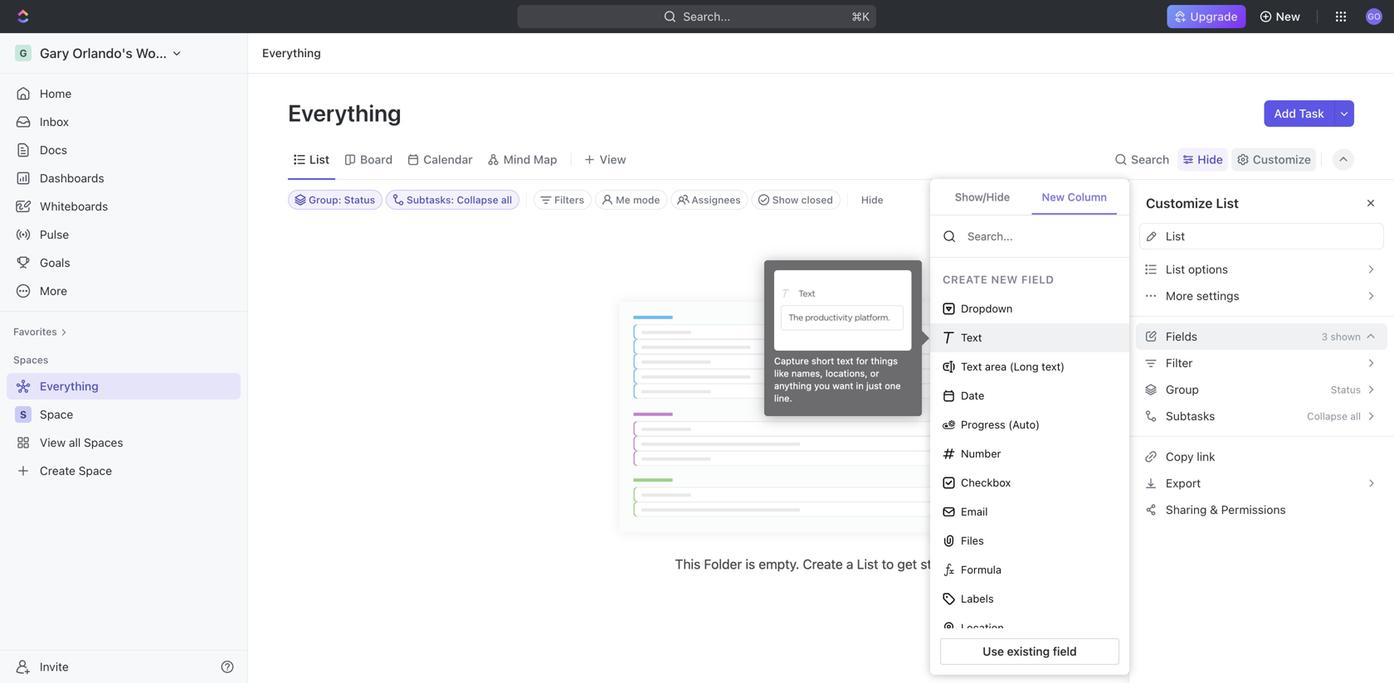 Task type: vqa. For each thing, say whether or not it's contained in the screenshot.
topmost the "New"
yes



Task type: describe. For each thing, give the bounding box(es) containing it.
1 vertical spatial collapse
[[1307, 411, 1348, 422]]

list down customize list at the right top of page
[[1166, 229, 1185, 243]]

map
[[534, 153, 557, 166]]

3
[[1322, 331, 1328, 343]]

use existing field button
[[940, 639, 1119, 666]]

invite
[[40, 661, 69, 674]]

location
[[961, 622, 1004, 635]]

pulse link
[[7, 222, 241, 248]]

add
[[1274, 107, 1296, 120]]

one
[[885, 381, 901, 392]]

workspace
[[136, 45, 205, 61]]

folder
[[704, 557, 742, 573]]

me
[[616, 194, 630, 206]]

board link
[[357, 148, 393, 171]]

home
[[40, 87, 72, 100]]

create inside sidebar navigation
[[40, 464, 75, 478]]

show/hide
[[955, 191, 1010, 203]]

more for more
[[40, 284, 67, 298]]

things
[[871, 356, 898, 367]]

fields
[[1166, 330, 1197, 344]]

files
[[961, 535, 984, 547]]

settings
[[1196, 289, 1239, 303]]

space link
[[40, 402, 237, 428]]

mind map
[[503, 153, 557, 166]]

subtasks: collapse all
[[407, 194, 512, 206]]

sharing & permissions
[[1166, 503, 1286, 517]]

new for new column
[[1042, 191, 1065, 203]]

list options
[[1166, 263, 1228, 276]]

0 vertical spatial status
[[344, 194, 375, 206]]

more settings button
[[1139, 283, 1384, 310]]

⌘k
[[852, 10, 870, 23]]

add task
[[1274, 107, 1324, 120]]

column
[[1068, 191, 1107, 203]]

show closed
[[772, 194, 833, 206]]

list up group:
[[310, 153, 329, 166]]

view all spaces link
[[7, 430, 237, 456]]

empty.
[[759, 557, 799, 573]]

progress
[[961, 419, 1005, 431]]

copy link button
[[1139, 444, 1384, 471]]

names,
[[792, 368, 823, 379]]

more button
[[7, 278, 241, 305]]

copy
[[1166, 450, 1194, 464]]

you
[[814, 381, 830, 392]]

task
[[1299, 107, 1324, 120]]

checkbox
[[961, 477, 1011, 489]]

list link
[[306, 148, 329, 171]]

use
[[983, 645, 1004, 659]]

new button
[[1253, 3, 1310, 30]]

list options button
[[1139, 256, 1384, 283]]

for
[[856, 356, 868, 367]]

show
[[772, 194, 799, 206]]

create space
[[40, 464, 112, 478]]

assignees button
[[671, 190, 748, 210]]

more for more settings
[[1166, 289, 1193, 303]]

area
[[985, 361, 1007, 373]]

customize list
[[1146, 195, 1239, 211]]

closed
[[801, 194, 833, 206]]

&
[[1210, 503, 1218, 517]]

short
[[812, 356, 834, 367]]

(auto)
[[1008, 419, 1040, 431]]

0 vertical spatial everything
[[262, 46, 321, 60]]

search button
[[1110, 148, 1174, 171]]

or
[[870, 368, 879, 379]]

upgrade link
[[1167, 5, 1246, 28]]

orlando's
[[72, 45, 133, 61]]

sidebar navigation
[[0, 33, 251, 684]]

s
[[20, 409, 27, 421]]

me mode button
[[595, 190, 668, 210]]

subtasks
[[1166, 409, 1215, 423]]

1 vertical spatial status
[[1331, 384, 1361, 396]]

view for view
[[600, 153, 626, 166]]

dropdown
[[961, 303, 1013, 315]]

everything link inside tree
[[7, 373, 237, 400]]

gary orlando's workspace, , element
[[15, 45, 32, 61]]

like
[[774, 368, 789, 379]]

assignees
[[692, 194, 741, 206]]

subtasks:
[[407, 194, 454, 206]]

labels
[[961, 593, 994, 606]]

text for text area (long text)
[[961, 361, 982, 373]]

customize for customize
[[1253, 153, 1311, 166]]

whiteboards
[[40, 200, 108, 213]]

text area (long text)
[[961, 361, 1065, 373]]

view for view all spaces
[[40, 436, 66, 450]]

link
[[1197, 450, 1215, 464]]

everything inside sidebar navigation
[[40, 380, 99, 393]]

in
[[856, 381, 864, 392]]

go button
[[1361, 3, 1387, 30]]

0 horizontal spatial collapse
[[457, 194, 498, 206]]



Task type: locate. For each thing, give the bounding box(es) containing it.
0 horizontal spatial everything link
[[7, 373, 237, 400]]

progress (auto)
[[961, 419, 1040, 431]]

1 vertical spatial create
[[803, 557, 843, 573]]

new right upgrade
[[1276, 10, 1300, 23]]

all down shown
[[1350, 411, 1361, 422]]

1 horizontal spatial view
[[600, 153, 626, 166]]

status
[[344, 194, 375, 206], [1331, 384, 1361, 396]]

space, , element
[[15, 407, 32, 423]]

create down view all spaces
[[40, 464, 75, 478]]

list down hide dropdown button
[[1216, 195, 1239, 211]]

1 text from the top
[[961, 332, 982, 344]]

is
[[745, 557, 755, 573]]

hide inside hide dropdown button
[[1198, 153, 1223, 166]]

mind map link
[[500, 148, 557, 171]]

collapse
[[457, 194, 498, 206], [1307, 411, 1348, 422]]

1 horizontal spatial space
[[79, 464, 112, 478]]

1 horizontal spatial everything link
[[258, 43, 325, 63]]

filter button
[[1139, 350, 1384, 377]]

more down list options
[[1166, 289, 1193, 303]]

sharing
[[1166, 503, 1207, 517]]

new column
[[1042, 191, 1107, 203]]

calendar link
[[420, 148, 473, 171]]

status right group:
[[344, 194, 375, 206]]

(long
[[1010, 361, 1039, 373]]

tree containing everything
[[7, 373, 241, 485]]

space down view all spaces
[[79, 464, 112, 478]]

0 vertical spatial text
[[961, 332, 982, 344]]

create
[[40, 464, 75, 478], [803, 557, 843, 573]]

filters button
[[534, 190, 592, 210]]

1 horizontal spatial customize
[[1253, 153, 1311, 166]]

shown
[[1331, 331, 1361, 343]]

view inside sidebar navigation
[[40, 436, 66, 450]]

board
[[360, 153, 393, 166]]

customize button
[[1231, 148, 1316, 171]]

1 horizontal spatial create
[[803, 557, 843, 573]]

collapse all
[[1307, 411, 1361, 422]]

export button
[[1139, 471, 1384, 497]]

0 horizontal spatial space
[[40, 408, 73, 422]]

to
[[882, 557, 894, 573]]

docs
[[40, 143, 67, 157]]

new inside button
[[1042, 191, 1065, 203]]

gary
[[40, 45, 69, 61]]

new
[[1276, 10, 1300, 23], [1042, 191, 1065, 203]]

field
[[1053, 645, 1077, 659]]

0 vertical spatial customize
[[1253, 153, 1311, 166]]

1 vertical spatial view
[[40, 436, 66, 450]]

view button
[[578, 140, 632, 179]]

create left a
[[803, 557, 843, 573]]

list left options
[[1166, 263, 1185, 276]]

formula
[[961, 564, 1002, 576]]

list
[[310, 153, 329, 166], [1216, 195, 1239, 211], [1166, 229, 1185, 243], [1166, 263, 1185, 276], [857, 557, 878, 573]]

use existing field
[[983, 645, 1077, 659]]

all for collapse all
[[1350, 411, 1361, 422]]

0 vertical spatial everything link
[[258, 43, 325, 63]]

anything
[[774, 381, 812, 392]]

tab list containing show/hide
[[930, 179, 1129, 216]]

mind
[[503, 153, 531, 166]]

Search tasks... text field
[[1187, 188, 1353, 212]]

list right a
[[857, 557, 878, 573]]

all up the create space
[[69, 436, 81, 450]]

date
[[961, 390, 984, 402]]

space right s
[[40, 408, 73, 422]]

0 horizontal spatial create
[[40, 464, 75, 478]]

1 horizontal spatial more
[[1166, 289, 1193, 303]]

text left area
[[961, 361, 982, 373]]

view up the create space
[[40, 436, 66, 450]]

text)
[[1042, 361, 1065, 373]]

1 vertical spatial all
[[1350, 411, 1361, 422]]

0 vertical spatial view
[[600, 153, 626, 166]]

Search field
[[966, 229, 1116, 244]]

more inside more dropdown button
[[40, 284, 67, 298]]

more settings
[[1166, 289, 1239, 303]]

2 horizontal spatial all
[[1350, 411, 1361, 422]]

new for new
[[1276, 10, 1300, 23]]

tree inside sidebar navigation
[[7, 373, 241, 485]]

new column button
[[1032, 181, 1117, 215]]

0 horizontal spatial spaces
[[13, 354, 48, 366]]

whiteboards link
[[7, 193, 241, 220]]

email
[[961, 506, 988, 518]]

more down goals
[[40, 284, 67, 298]]

new left column
[[1042, 191, 1065, 203]]

me mode
[[616, 194, 660, 206]]

new inside button
[[1276, 10, 1300, 23]]

collapse right the subtasks:
[[457, 194, 498, 206]]

1 vertical spatial space
[[79, 464, 112, 478]]

favorites button
[[7, 322, 74, 342]]

hide button
[[1178, 148, 1228, 171]]

1 horizontal spatial all
[[501, 194, 512, 206]]

all for view all spaces
[[69, 436, 81, 450]]

hide right closed
[[861, 194, 883, 206]]

1 horizontal spatial new
[[1276, 10, 1300, 23]]

all inside tree
[[69, 436, 81, 450]]

0 vertical spatial spaces
[[13, 354, 48, 366]]

0 vertical spatial space
[[40, 408, 73, 422]]

add task button
[[1264, 100, 1334, 127]]

0 horizontal spatial all
[[69, 436, 81, 450]]

collapse up copy link button
[[1307, 411, 1348, 422]]

1 vertical spatial everything
[[288, 99, 406, 127]]

spaces down favorites
[[13, 354, 48, 366]]

group:
[[309, 194, 341, 206]]

all down mind
[[501, 194, 512, 206]]

everything
[[262, 46, 321, 60], [288, 99, 406, 127], [40, 380, 99, 393]]

home link
[[7, 80, 241, 107]]

this folder is empty. create a list to get started.
[[675, 557, 967, 573]]

more inside more settings button
[[1166, 289, 1193, 303]]

export button
[[1139, 471, 1384, 497]]

search...
[[683, 10, 731, 23]]

0 horizontal spatial new
[[1042, 191, 1065, 203]]

text down dropdown
[[961, 332, 982, 344]]

1 vertical spatial text
[[961, 361, 982, 373]]

a
[[846, 557, 853, 573]]

text for text
[[961, 332, 982, 344]]

2 text from the top
[[961, 361, 982, 373]]

view button
[[578, 148, 632, 171]]

1 vertical spatial customize
[[1146, 195, 1213, 211]]

1 horizontal spatial hide
[[1198, 153, 1223, 166]]

1 vertical spatial spaces
[[84, 436, 123, 450]]

1 vertical spatial new
[[1042, 191, 1065, 203]]

view up me
[[600, 153, 626, 166]]

customize down hide dropdown button
[[1146, 195, 1213, 211]]

goals
[[40, 256, 70, 270]]

2 vertical spatial all
[[69, 436, 81, 450]]

3 shown
[[1322, 331, 1361, 343]]

1 vertical spatial everything link
[[7, 373, 237, 400]]

dashboards link
[[7, 165, 241, 192]]

0 horizontal spatial more
[[40, 284, 67, 298]]

pulse
[[40, 228, 69, 241]]

view all spaces
[[40, 436, 123, 450]]

calendar
[[423, 153, 473, 166]]

existing
[[1007, 645, 1050, 659]]

hide up customize list at the right top of page
[[1198, 153, 1223, 166]]

2 vertical spatial everything
[[40, 380, 99, 393]]

0 vertical spatial collapse
[[457, 194, 498, 206]]

list inside button
[[1166, 263, 1185, 276]]

tree
[[7, 373, 241, 485]]

number
[[961, 448, 1001, 460]]

group
[[1166, 383, 1199, 397]]

0 vertical spatial new
[[1276, 10, 1300, 23]]

view inside button
[[600, 153, 626, 166]]

inbox link
[[7, 109, 241, 135]]

started.
[[921, 557, 967, 573]]

hide inside hide button
[[861, 194, 883, 206]]

0 vertical spatial all
[[501, 194, 512, 206]]

filter button
[[1129, 350, 1394, 377]]

1 horizontal spatial spaces
[[84, 436, 123, 450]]

1 vertical spatial hide
[[861, 194, 883, 206]]

customize inside 'button'
[[1253, 153, 1311, 166]]

mode
[[633, 194, 660, 206]]

get
[[897, 557, 917, 573]]

0 horizontal spatial view
[[40, 436, 66, 450]]

0 vertical spatial hide
[[1198, 153, 1223, 166]]

go
[[1368, 11, 1381, 21]]

customize up search tasks... text box
[[1253, 153, 1311, 166]]

text
[[837, 356, 853, 367]]

spaces
[[13, 354, 48, 366], [84, 436, 123, 450]]

status up the collapse all
[[1331, 384, 1361, 396]]

0 horizontal spatial status
[[344, 194, 375, 206]]

export
[[1166, 477, 1201, 490]]

0 horizontal spatial hide
[[861, 194, 883, 206]]

customize for customize list
[[1146, 195, 1213, 211]]

create space link
[[7, 458, 237, 485]]

hide
[[1198, 153, 1223, 166], [861, 194, 883, 206]]

0 vertical spatial create
[[40, 464, 75, 478]]

tab list
[[930, 179, 1129, 216]]

1 horizontal spatial collapse
[[1307, 411, 1348, 422]]

g
[[19, 47, 27, 59]]

spaces up create space link
[[84, 436, 123, 450]]

0 horizontal spatial customize
[[1146, 195, 1213, 211]]

1 horizontal spatial status
[[1331, 384, 1361, 396]]

upgrade
[[1190, 10, 1238, 23]]

options
[[1188, 263, 1228, 276]]



